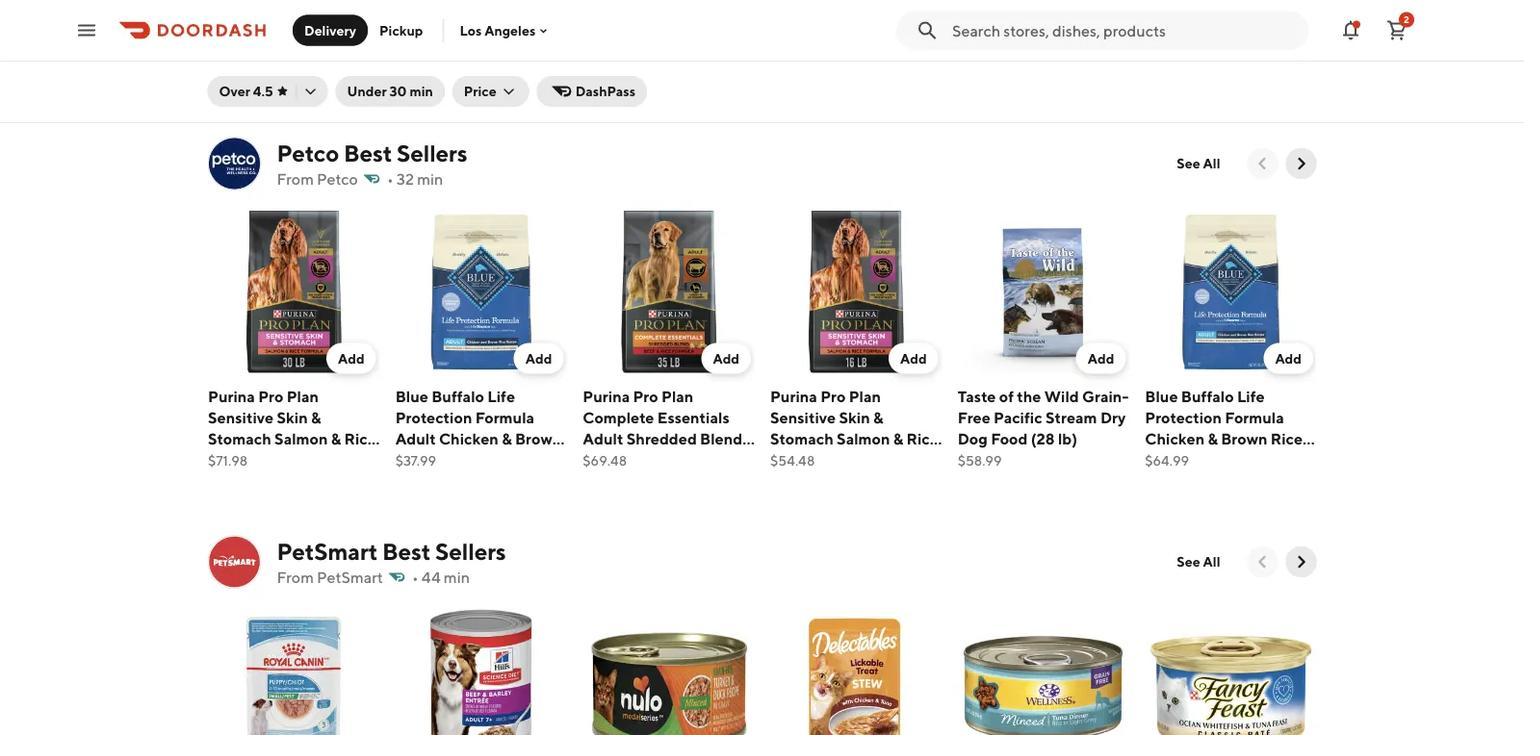 Task type: vqa. For each thing, say whether or not it's contained in the screenshot.


Task type: describe. For each thing, give the bounding box(es) containing it.
$0.99 for (119)
[[304, 63, 341, 79]]

4.8
[[583, 84, 602, 100]]

from petsmart
[[277, 569, 383, 587]]

skin for (16
[[839, 409, 870, 427]]

(119)
[[247, 84, 275, 100]]

under 30 min
[[347, 83, 433, 99]]

angeles
[[485, 22, 536, 38]]

free
[[958, 409, 991, 427]]

from petco
[[277, 170, 358, 188]]

food inside purina pro plan sensitive skin & stomach salmon & rice formula dry dog food (16 lb)
[[894, 451, 931, 469]]

click to add this store to your saved list image
[[536, 39, 559, 62]]

0 vertical spatial 32
[[252, 63, 268, 79]]

pro for purina pro plan complete essentials adult shredded blend beef & rice dry dog food (35 lb)
[[633, 387, 658, 406]]

taste of the wild grain- free pacific stream dry dog food (28 lb) $58.99
[[958, 387, 1129, 469]]

$0.99 for (3,200+)
[[684, 63, 721, 79]]

add for purina pro plan sensitive skin & stomach salmon & rice formula dry dog food (16 lb)
[[900, 351, 927, 367]]

delivery
[[304, 22, 356, 38]]

next button of carousel image
[[1292, 154, 1311, 173]]

notification bell image
[[1340, 19, 1363, 42]]

dry inside the blue buffalo life protection formula chicken & brown rice recipe dry adult dog food (30 lb)
[[1199, 451, 1224, 469]]

stream
[[1046, 409, 1097, 427]]

blue for blue buffalo life protection formula adult chicken & brown rice dry dog food (15 lb)
[[395, 387, 428, 406]]

skin for (30
[[276, 409, 308, 427]]

lb) for purina pro plan sensitive skin & stomach salmon & rice formula dry dog food (16 lb)
[[795, 472, 814, 490]]

lb) for purina pro plan sensitive skin & stomach salmon & rice formula dry dog food (30 lb)
[[236, 472, 256, 490]]

price
[[464, 83, 497, 99]]

blue buffalo life protection formula adult chicken & brown rice dry dog food (15 lb) image
[[395, 206, 567, 378]]

wellness minced natural grain free cat food tuna dinner (5.5 oz) image
[[958, 605, 1130, 736]]

under 30 min button
[[336, 76, 445, 107]]

mi for 5.4
[[605, 63, 620, 79]]

0 vertical spatial petsmart
[[277, 538, 378, 565]]

rice for purina pro plan sensitive skin & stomach salmon & rice formula dry dog food (16 lb)
[[906, 430, 939, 448]]

see all link for petsmart best sellers
[[1166, 547, 1232, 578]]

pacific
[[994, 409, 1042, 427]]

blend
[[700, 430, 742, 448]]

blue buffalo life protection formula chicken & brown rice recipe dry adult dog food (30 lb) image
[[1145, 206, 1317, 378]]

2 button
[[1378, 11, 1417, 50]]

rice inside 'purina pro plan complete essentials adult shredded blend beef & rice dry dog food (35 lb)'
[[633, 451, 665, 469]]

$54.48
[[770, 453, 815, 469]]

life for &
[[487, 387, 515, 406]]

formula inside the blue buffalo life protection formula chicken & brown rice recipe dry adult dog food (30 lb)
[[1225, 409, 1284, 427]]

pro for purina pro plan sensitive skin & stomach salmon & rice formula dry dog food (16 lb)
[[820, 387, 846, 406]]

1.2
[[208, 63, 223, 79]]

beef
[[583, 451, 617, 469]]

lb) for purina pro plan complete essentials adult shredded blend beef & rice dry dog food (35 lb)
[[650, 472, 669, 490]]

• right 5.4
[[676, 63, 682, 79]]

rice for blue buffalo life protection formula adult chicken & brown rice dry dog food (15 lb)
[[395, 451, 427, 469]]

from for petsmart
[[277, 569, 314, 587]]

food inside the blue buffalo life protection formula chicken & brown rice recipe dry adult dog food (30 lb)
[[1145, 472, 1182, 490]]

blue for blue buffalo life protection formula chicken & brown rice recipe dry adult dog food (30 lb)
[[1145, 387, 1178, 406]]

petsmart best sellers
[[277, 538, 506, 565]]

plan for purina pro plan sensitive skin & stomach salmon & rice formula dry dog food (16 lb)
[[849, 387, 881, 406]]

over 4.5 button
[[208, 76, 328, 107]]

previous button of carousel image for petco best sellers
[[1254, 154, 1273, 173]]

pet food express
[[958, 39, 1082, 57]]

delivery button
[[293, 15, 368, 46]]

purina pro plan sensitive skin & stomach salmon & rice formula dry dog food (16 lb)
[[770, 387, 939, 490]]

purina pro plan sensitive skin & stomach salmon & rice formula dry dog food (30 lb) image
[[208, 206, 380, 378]]

see for petsmart best sellers
[[1177, 554, 1201, 570]]

formula inside blue buffalo life protection formula adult chicken & brown rice dry dog food (15 lb)
[[475, 409, 534, 427]]

life for brown
[[1237, 387, 1265, 406]]

• 32 min
[[387, 170, 443, 188]]

purina pro plan complete essentials adult shredded blend beef & rice dry dog food (35 lb) image
[[583, 206, 755, 378]]

formula inside purina pro plan sensitive skin & stomach salmon & rice formula dry dog food (30 lb)
[[208, 451, 267, 469]]

over 4.5
[[219, 83, 273, 99]]

30
[[390, 83, 407, 99]]

(28
[[1031, 430, 1055, 448]]

dog for purina pro plan sensitive skin & stomach salmon & rice formula dry dog food (16 lb)
[[861, 451, 891, 469]]

brown inside blue buffalo life protection formula adult chicken & brown rice dry dog food (15 lb)
[[515, 430, 561, 448]]

mi for 1.2
[[226, 63, 241, 79]]

2 vertical spatial petco
[[317, 170, 358, 188]]

the
[[1017, 387, 1041, 406]]

fee for 5.4 mi • 44 min • $0.99 delivery fee
[[776, 63, 795, 79]]

$37.99
[[395, 453, 436, 469]]

wild
[[1044, 387, 1079, 406]]

best for petco
[[344, 139, 392, 167]]

los angeles
[[460, 22, 536, 38]]

stomach for (30
[[208, 430, 271, 448]]

sensitive for purina pro plan sensitive skin & stomach salmon & rice formula dry dog food (30 lb)
[[208, 409, 273, 427]]

pet
[[958, 39, 983, 57]]

pickup
[[380, 22, 423, 38]]

pro for purina pro plan sensitive skin & stomach salmon & rice formula dry dog food (30 lb)
[[258, 387, 283, 406]]

blue buffalo life protection formula chicken & brown rice recipe dry adult dog food (30 lb)
[[1145, 387, 1303, 490]]

$64.99
[[1145, 453, 1189, 469]]

5.4 mi • 44 min • $0.99 delivery fee
[[583, 63, 795, 79]]

salmon for (30
[[274, 430, 328, 448]]

dry inside purina pro plan sensitive skin & stomach salmon & rice formula dry dog food (16 lb)
[[832, 451, 858, 469]]

min down petsmart best sellers
[[444, 569, 470, 587]]

sellers for petsmart best sellers
[[435, 538, 506, 565]]

• down petsmart best sellers
[[412, 569, 419, 587]]

petco best sellers
[[277, 139, 468, 167]]

blue buffalo life protection formula adult chicken & brown rice dry dog food (15 lb)
[[395, 387, 561, 490]]

next button of carousel image
[[1292, 553, 1311, 572]]

food right pet
[[986, 39, 1023, 57]]

taste
[[958, 387, 996, 406]]

lickable treats stew cat treats chicken & tuna (1.4 oz) image
[[770, 605, 942, 736]]

lb) inside blue buffalo life protection formula adult chicken & brown rice dry dog food (15 lb)
[[395, 472, 415, 490]]

• down delivery button at the top
[[296, 63, 301, 79]]

los
[[460, 22, 482, 38]]

dashpass button
[[537, 76, 647, 107]]

$69.48
[[583, 453, 627, 469]]

1 vertical spatial 44
[[422, 569, 441, 587]]

1 click to add this store to your saved list image from the left
[[911, 39, 934, 62]]

los angeles button
[[460, 22, 551, 38]]

see all for petsmart best sellers
[[1177, 554, 1221, 570]]

(30 for dry
[[1185, 472, 1211, 490]]

stomach for (16
[[770, 430, 833, 448]]

food inside blue buffalo life protection formula adult chicken & brown rice dry dog food (15 lb)
[[492, 451, 529, 469]]

food inside purina pro plan sensitive skin & stomach salmon & rice formula dry dog food (30 lb)
[[332, 451, 369, 469]]



Task type: locate. For each thing, give the bounding box(es) containing it.
1 from from the top
[[277, 170, 314, 188]]

1 skin from the left
[[276, 409, 308, 427]]

min down petco best sellers
[[417, 170, 443, 188]]

0 horizontal spatial protection
[[395, 409, 472, 427]]

2 purina from the left
[[583, 387, 630, 406]]

2 skin from the left
[[839, 409, 870, 427]]

0 horizontal spatial click to add this store to your saved list image
[[911, 39, 934, 62]]

2 add from the left
[[525, 351, 552, 367]]

stomach up $71.98
[[208, 430, 271, 448]]

44 down petsmart best sellers
[[422, 569, 441, 587]]

0 vertical spatial see
[[1177, 156, 1201, 171]]

0 vertical spatial 44
[[631, 63, 648, 79]]

1 horizontal spatial skin
[[839, 409, 870, 427]]

1 horizontal spatial stomach
[[770, 430, 833, 448]]

pickup button
[[368, 15, 435, 46]]

see all link for petco best sellers
[[1166, 148, 1232, 179]]

1 vertical spatial all
[[1204, 554, 1221, 570]]

2 all from the top
[[1204, 554, 1221, 570]]

lb) inside purina pro plan sensitive skin & stomach salmon & rice formula dry dog food (30 lb)
[[236, 472, 256, 490]]

0 horizontal spatial (30
[[208, 472, 233, 490]]

all for petco best sellers
[[1204, 156, 1221, 171]]

• down petco best sellers
[[387, 170, 394, 188]]

open menu image
[[75, 19, 98, 42]]

2 brown from the left
[[1221, 430, 1268, 448]]

all left next button of carousel image at the right of the page
[[1204, 554, 1221, 570]]

salmon inside purina pro plan sensitive skin & stomach salmon & rice formula dry dog food (16 lb)
[[837, 430, 890, 448]]

1.2 mi • 32 min • $0.99 delivery fee
[[208, 63, 415, 79]]

0 vertical spatial see all
[[1177, 156, 1221, 171]]

min right 30
[[410, 83, 433, 99]]

sellers up • 44 min
[[435, 538, 506, 565]]

from for petco
[[277, 170, 314, 188]]

0 horizontal spatial purina
[[208, 387, 255, 406]]

recipe
[[1145, 451, 1195, 469]]

pro
[[258, 387, 283, 406], [633, 387, 658, 406], [820, 387, 846, 406]]

purina pro plan sensitive skin & stomach salmon & rice formula dry dog food (16 lb) image
[[770, 206, 942, 378]]

3 pro from the left
[[820, 387, 846, 406]]

delivery for 1.2 mi • 32 min • $0.99 delivery fee
[[344, 63, 393, 79]]

mi
[[226, 63, 241, 79], [605, 63, 620, 79]]

lb)
[[1058, 430, 1077, 448], [236, 472, 256, 490], [395, 472, 415, 490], [650, 472, 669, 490], [795, 472, 814, 490], [1214, 472, 1233, 490]]

32 up 4.5
[[252, 63, 268, 79]]

2 sensitive from the left
[[770, 409, 836, 427]]

dry inside 'purina pro plan complete essentials adult shredded blend beef & rice dry dog food (35 lb)'
[[668, 451, 694, 469]]

sensitive
[[208, 409, 273, 427], [770, 409, 836, 427]]

0 horizontal spatial $0.99
[[304, 63, 341, 79]]

protection up $37.99
[[395, 409, 472, 427]]

food inside 'purina pro plan complete essentials adult shredded blend beef & rice dry dog food (35 lb)'
[[583, 472, 620, 490]]

• 44 min
[[412, 569, 470, 587]]

(30 down $71.98
[[208, 472, 233, 490]]

dry inside blue buffalo life protection formula adult chicken & brown rice dry dog food (15 lb)
[[430, 451, 456, 469]]

rice inside purina pro plan sensitive skin & stomach salmon & rice formula dry dog food (16 lb)
[[906, 430, 939, 448]]

petsmart down petsmart best sellers
[[317, 569, 383, 587]]

2 salmon from the left
[[837, 430, 890, 448]]

fee for 1.2 mi • 32 min • $0.99 delivery fee
[[395, 63, 415, 79]]

4.5
[[253, 83, 273, 99]]

1 see from the top
[[1177, 156, 1201, 171]]

1 horizontal spatial chicken
[[1145, 430, 1205, 448]]

1 horizontal spatial salmon
[[837, 430, 890, 448]]

adult up $37.99
[[395, 430, 436, 448]]

4 add from the left
[[900, 351, 927, 367]]

1 vertical spatial from
[[277, 569, 314, 587]]

all
[[1204, 156, 1221, 171], [1204, 554, 1221, 570]]

shredded
[[626, 430, 697, 448]]

1 life from the left
[[487, 387, 515, 406]]

purina inside 'purina pro plan complete essentials adult shredded blend beef & rice dry dog food (35 lb)'
[[583, 387, 630, 406]]

1 (30 from the left
[[208, 472, 233, 490]]

2 $0.99 from the left
[[684, 63, 721, 79]]

1 see all link from the top
[[1166, 148, 1232, 179]]

1 all from the top
[[1204, 156, 1221, 171]]

stomach inside purina pro plan sensitive skin & stomach salmon & rice formula dry dog food (30 lb)
[[208, 430, 271, 448]]

brown
[[515, 430, 561, 448], [1221, 430, 1268, 448]]

nulo medalseries cat & kitten food turkey & duck (3 oz) image
[[583, 605, 755, 736]]

dog inside the blue buffalo life protection formula chicken & brown rice recipe dry adult dog food (30 lb)
[[1271, 451, 1301, 469]]

0 horizontal spatial pro
[[258, 387, 283, 406]]

1 stomach from the left
[[208, 430, 271, 448]]

1 vertical spatial petsmart
[[317, 569, 383, 587]]

petco for petco best sellers
[[277, 139, 339, 167]]

0 vertical spatial previous button of carousel image
[[1254, 154, 1273, 173]]

•
[[244, 63, 250, 79], [296, 63, 301, 79], [623, 63, 628, 79], [676, 63, 682, 79], [387, 170, 394, 188], [412, 569, 419, 587]]

1 horizontal spatial protection
[[1145, 409, 1222, 427]]

royal canin size health nutrition chunks in gravy pouch small puppy food (3 oz) image
[[208, 605, 380, 736]]

dog for purina pro plan complete essentials adult shredded blend beef & rice dry dog food (35 lb)
[[697, 451, 727, 469]]

2 horizontal spatial pro
[[820, 387, 846, 406]]

petsmart
[[277, 538, 378, 565], [317, 569, 383, 587]]

sensitive inside purina pro plan sensitive skin & stomach salmon & rice formula dry dog food (30 lb)
[[208, 409, 273, 427]]

rice inside blue buffalo life protection formula adult chicken & brown rice dry dog food (15 lb)
[[395, 451, 427, 469]]

petco up 1.2
[[208, 39, 250, 57]]

2 horizontal spatial purina
[[770, 387, 817, 406]]

purina up $54.48
[[770, 387, 817, 406]]

life inside the blue buffalo life protection formula chicken & brown rice recipe dry adult dog food (30 lb)
[[1237, 387, 1265, 406]]

petco for petco
[[208, 39, 250, 57]]

dog inside blue buffalo life protection formula adult chicken & brown rice dry dog food (15 lb)
[[459, 451, 489, 469]]

buffalo for chicken
[[431, 387, 484, 406]]

(30 down recipe
[[1185, 472, 1211, 490]]

0 vertical spatial petco
[[208, 39, 250, 57]]

pro inside purina pro plan sensitive skin & stomach salmon & rice formula dry dog food (16 lb)
[[820, 387, 846, 406]]

5.4
[[583, 63, 602, 79]]

32
[[252, 63, 268, 79], [397, 170, 414, 188]]

0 horizontal spatial blue
[[395, 387, 428, 406]]

plan inside purina pro plan sensitive skin & stomach salmon & rice formula dry dog food (30 lb)
[[286, 387, 318, 406]]

purina up complete on the bottom left of the page
[[583, 387, 630, 406]]

2 (30 from the left
[[1185, 472, 1211, 490]]

min inside button
[[410, 83, 433, 99]]

complete
[[583, 409, 654, 427]]

2 see all link from the top
[[1166, 547, 1232, 578]]

from up the royal canin size health nutrition chunks in gravy pouch small puppy food (3 oz) image
[[277, 569, 314, 587]]

petco up the from petco
[[277, 139, 339, 167]]

2 mi from the left
[[605, 63, 620, 79]]

2 chicken from the left
[[1145, 430, 1205, 448]]

1 previous button of carousel image from the top
[[1254, 154, 1273, 173]]

1 horizontal spatial $0.99
[[684, 63, 721, 79]]

pro inside 'purina pro plan complete essentials adult shredded blend beef & rice dry dog food (35 lb)'
[[633, 387, 658, 406]]

dog inside 'purina pro plan complete essentials adult shredded blend beef & rice dry dog food (35 lb)'
[[697, 451, 727, 469]]

rice inside the blue buffalo life protection formula chicken & brown rice recipe dry adult dog food (30 lb)
[[1271, 430, 1303, 448]]

$71.98
[[208, 453, 247, 469]]

44
[[631, 63, 648, 79], [422, 569, 441, 587]]

1 fee from the left
[[395, 63, 415, 79]]

formula
[[475, 409, 534, 427], [1225, 409, 1284, 427], [208, 451, 267, 469], [770, 451, 829, 469]]

1 brown from the left
[[515, 430, 561, 448]]

3 purina from the left
[[770, 387, 817, 406]]

1 horizontal spatial mi
[[605, 63, 620, 79]]

1 protection from the left
[[395, 409, 472, 427]]

sensitive for purina pro plan sensitive skin & stomach salmon & rice formula dry dog food (16 lb)
[[770, 409, 836, 427]]

2 horizontal spatial adult
[[1227, 451, 1268, 469]]

2 previous button of carousel image from the top
[[1254, 553, 1273, 572]]

1 vertical spatial sellers
[[435, 538, 506, 565]]

add for blue buffalo life protection formula adult chicken & brown rice dry dog food (15 lb)
[[525, 351, 552, 367]]

food left $37.99
[[332, 451, 369, 469]]

over
[[219, 83, 250, 99]]

adult inside the blue buffalo life protection formula chicken & brown rice recipe dry adult dog food (30 lb)
[[1227, 451, 1268, 469]]

& inside blue buffalo life protection formula adult chicken & brown rice dry dog food (15 lb)
[[502, 430, 512, 448]]

salmon for (16
[[837, 430, 890, 448]]

1 vertical spatial 32
[[397, 170, 414, 188]]

see all for petco best sellers
[[1177, 156, 1221, 171]]

best
[[344, 139, 392, 167], [382, 538, 431, 565]]

purina pro plan complete essentials adult shredded blend beef & rice dry dog food (35 lb)
[[583, 387, 742, 490]]

petsmart up from petsmart
[[277, 538, 378, 565]]

stomach inside purina pro plan sensitive skin & stomach salmon & rice formula dry dog food (16 lb)
[[770, 430, 833, 448]]

2 blue from the left
[[1145, 387, 1178, 406]]

6 add from the left
[[1275, 351, 1302, 367]]

1 horizontal spatial (30
[[1185, 472, 1211, 490]]

2 see all from the top
[[1177, 554, 1221, 570]]

$58.99
[[958, 453, 1002, 469]]

lb) inside 'purina pro plan complete essentials adult shredded blend beef & rice dry dog food (35 lb)'
[[650, 472, 669, 490]]

petco
[[208, 39, 250, 57], [277, 139, 339, 167], [317, 170, 358, 188]]

1 horizontal spatial blue
[[1145, 387, 1178, 406]]

2 plan from the left
[[661, 387, 693, 406]]

1 vertical spatial best
[[382, 538, 431, 565]]

stomach up $54.48
[[770, 430, 833, 448]]

under
[[347, 83, 387, 99]]

sensitive inside purina pro plan sensitive skin & stomach salmon & rice formula dry dog food (16 lb)
[[770, 409, 836, 427]]

1 vertical spatial see all link
[[1166, 547, 1232, 578]]

0 horizontal spatial 32
[[252, 63, 268, 79]]

(35
[[623, 472, 647, 490]]

essentials
[[657, 409, 729, 427]]

1 horizontal spatial plan
[[661, 387, 693, 406]]

adult up beef
[[583, 430, 623, 448]]

lb) for blue buffalo life protection formula chicken & brown rice recipe dry adult dog food (30 lb)
[[1214, 472, 1233, 490]]

& inside 'purina pro plan complete essentials adult shredded blend beef & rice dry dog food (35 lb)'
[[620, 451, 630, 469]]

(15
[[532, 451, 554, 469]]

buffalo up $37.99
[[431, 387, 484, 406]]

previous button of carousel image
[[1254, 154, 1273, 173], [1254, 553, 1273, 572]]

best up • 32 min
[[344, 139, 392, 167]]

sellers for petco best sellers
[[397, 139, 468, 167]]

0 vertical spatial best
[[344, 139, 392, 167]]

protection for chicken
[[1145, 409, 1222, 427]]

purina
[[208, 387, 255, 406], [583, 387, 630, 406], [770, 387, 817, 406]]

1 horizontal spatial fee
[[776, 63, 795, 79]]

1 horizontal spatial adult
[[583, 430, 623, 448]]

delivery for 5.4 mi • 44 min • $0.99 delivery fee
[[724, 63, 773, 79]]

from down petco best sellers
[[277, 170, 314, 188]]

&
[[311, 409, 321, 427], [873, 409, 883, 427], [331, 430, 341, 448], [502, 430, 512, 448], [893, 430, 903, 448], [1208, 430, 1218, 448], [620, 451, 630, 469]]

1 see all from the top
[[1177, 156, 1221, 171]]

1 pro from the left
[[258, 387, 283, 406]]

1 vertical spatial petco
[[277, 139, 339, 167]]

lb) inside purina pro plan sensitive skin & stomach salmon & rice formula dry dog food (16 lb)
[[795, 472, 814, 490]]

rice for purina pro plan sensitive skin & stomach salmon & rice formula dry dog food (30 lb)
[[344, 430, 376, 448]]

0 horizontal spatial mi
[[226, 63, 241, 79]]

0 horizontal spatial adult
[[395, 430, 436, 448]]

1 horizontal spatial sensitive
[[770, 409, 836, 427]]

skin inside purina pro plan sensitive skin & stomach salmon & rice formula dry dog food (30 lb)
[[276, 409, 308, 427]]

1 salmon from the left
[[274, 430, 328, 448]]

1 vertical spatial see
[[1177, 554, 1201, 570]]

2 see from the top
[[1177, 554, 1201, 570]]

previous button of carousel image left next button of carousel icon on the top right of the page
[[1254, 154, 1273, 173]]

sellers
[[397, 139, 468, 167], [435, 538, 506, 565]]

food
[[986, 39, 1023, 57], [991, 430, 1028, 448], [332, 451, 369, 469], [492, 451, 529, 469], [894, 451, 931, 469], [583, 472, 620, 490], [1145, 472, 1182, 490]]

stomach
[[208, 430, 271, 448], [770, 430, 833, 448]]

0 vertical spatial sellers
[[397, 139, 468, 167]]

add for taste of the wild grain- free pacific stream dry dog food (28 lb)
[[1088, 351, 1114, 367]]

adult for &
[[583, 430, 623, 448]]

from
[[277, 170, 314, 188], [277, 569, 314, 587]]

2 fee from the left
[[776, 63, 795, 79]]

mi right 1.2
[[226, 63, 241, 79]]

food left $58.99
[[894, 451, 931, 469]]

chicken
[[439, 430, 498, 448], [1145, 430, 1205, 448]]

life inside blue buffalo life protection formula adult chicken & brown rice dry dog food (15 lb)
[[487, 387, 515, 406]]

food inside taste of the wild grain- free pacific stream dry dog food (28 lb) $58.99
[[991, 430, 1028, 448]]

click to add this store to your saved list image left notification bell icon
[[1286, 39, 1310, 62]]

• up over 4.5
[[244, 63, 250, 79]]

1 sensitive from the left
[[208, 409, 273, 427]]

• up dashpass on the top left of page
[[623, 63, 628, 79]]

purina for purina pro plan sensitive skin & stomach salmon & rice formula dry dog food (16 lb)
[[770, 387, 817, 406]]

(30 inside purina pro plan sensitive skin & stomach salmon & rice formula dry dog food (30 lb)
[[208, 472, 233, 490]]

buffalo inside the blue buffalo life protection formula chicken & brown rice recipe dry adult dog food (30 lb)
[[1181, 387, 1234, 406]]

previous button of carousel image left next button of carousel image at the right of the page
[[1254, 553, 1273, 572]]

purina up $71.98
[[208, 387, 255, 406]]

0 vertical spatial from
[[277, 170, 314, 188]]

blue up $37.99
[[395, 387, 428, 406]]

dashpass
[[576, 83, 636, 99]]

food down the pacific
[[991, 430, 1028, 448]]

life
[[487, 387, 515, 406], [1237, 387, 1265, 406]]

1 horizontal spatial buffalo
[[1181, 387, 1234, 406]]

2 click to add this store to your saved list image from the left
[[1286, 39, 1310, 62]]

1 plan from the left
[[286, 387, 318, 406]]

previous button of carousel image for petsmart best sellers
[[1254, 553, 1273, 572]]

purina inside purina pro plan sensitive skin & stomach salmon & rice formula dry dog food (30 lb)
[[208, 387, 255, 406]]

1 horizontal spatial click to add this store to your saved list image
[[1286, 39, 1310, 62]]

2 horizontal spatial plan
[[849, 387, 881, 406]]

0 vertical spatial see all link
[[1166, 148, 1232, 179]]

(16
[[770, 472, 791, 490]]

taste of the wild grain-free pacific stream dry dog food (28 lb) image
[[958, 206, 1130, 378]]

click to add this store to your saved list image left pet
[[911, 39, 934, 62]]

0 horizontal spatial 44
[[422, 569, 441, 587]]

fancy feast classic pate adult cat food whitefish & tuna (3 oz) image
[[1145, 605, 1317, 736]]

rice inside purina pro plan sensitive skin & stomach salmon & rice formula dry dog food (30 lb)
[[344, 430, 376, 448]]

(30 inside the blue buffalo life protection formula chicken & brown rice recipe dry adult dog food (30 lb)
[[1185, 472, 1211, 490]]

add for blue buffalo life protection formula chicken & brown rice recipe dry adult dog food (30 lb)
[[1275, 351, 1302, 367]]

5 add from the left
[[1088, 351, 1114, 367]]

2 protection from the left
[[1145, 409, 1222, 427]]

add for purina pro plan sensitive skin & stomach salmon & rice formula dry dog food (30 lb)
[[338, 351, 364, 367]]

dry
[[1100, 409, 1126, 427], [270, 451, 295, 469], [430, 451, 456, 469], [668, 451, 694, 469], [832, 451, 858, 469], [1199, 451, 1224, 469]]

dog for blue buffalo life protection formula chicken & brown rice recipe dry adult dog food (30 lb)
[[1271, 451, 1301, 469]]

protection
[[395, 409, 472, 427], [1145, 409, 1222, 427]]

food down $64.99 at the right bottom of the page
[[1145, 472, 1182, 490]]

price button
[[453, 76, 529, 107]]

adult inside blue buffalo life protection formula adult chicken & brown rice dry dog food (15 lb)
[[395, 430, 436, 448]]

1 add from the left
[[338, 351, 364, 367]]

plan inside purina pro plan sensitive skin & stomach salmon & rice formula dry dog food (16 lb)
[[849, 387, 881, 406]]

lb) inside the blue buffalo life protection formula chicken & brown rice recipe dry adult dog food (30 lb)
[[1214, 472, 1233, 490]]

& inside the blue buffalo life protection formula chicken & brown rice recipe dry adult dog food (30 lb)
[[1208, 430, 1218, 448]]

(3,200+)
[[622, 84, 676, 100]]

protection for adult
[[395, 409, 472, 427]]

1 horizontal spatial brown
[[1221, 430, 1268, 448]]

food left "(15"
[[492, 451, 529, 469]]

buffalo for &
[[1181, 387, 1234, 406]]

blue inside the blue buffalo life protection formula chicken & brown rice recipe dry adult dog food (30 lb)
[[1145, 387, 1178, 406]]

salmon inside purina pro plan sensitive skin & stomach salmon & rice formula dry dog food (30 lb)
[[274, 430, 328, 448]]

0 horizontal spatial sensitive
[[208, 409, 273, 427]]

protection inside the blue buffalo life protection formula chicken & brown rice recipe dry adult dog food (30 lb)
[[1145, 409, 1222, 427]]

3 add from the left
[[713, 351, 739, 367]]

adult for rice
[[395, 430, 436, 448]]

click to add this store to your saved list image
[[911, 39, 934, 62], [1286, 39, 1310, 62]]

3 plan from the left
[[849, 387, 881, 406]]

express
[[1026, 39, 1082, 57]]

adult
[[395, 430, 436, 448], [583, 430, 623, 448], [1227, 451, 1268, 469]]

1 purina from the left
[[208, 387, 255, 406]]

2 pro from the left
[[633, 387, 658, 406]]

food down $69.48
[[583, 472, 620, 490]]

1 delivery from the left
[[344, 63, 393, 79]]

4.9
[[208, 84, 227, 100]]

adult right recipe
[[1227, 451, 1268, 469]]

(30
[[208, 472, 233, 490], [1185, 472, 1211, 490]]

see all link
[[1166, 148, 1232, 179], [1166, 547, 1232, 578]]

skin
[[276, 409, 308, 427], [839, 409, 870, 427]]

buffalo inside blue buffalo life protection formula adult chicken & brown rice dry dog food (15 lb)
[[431, 387, 484, 406]]

blue inside blue buffalo life protection formula adult chicken & brown rice dry dog food (15 lb)
[[395, 387, 428, 406]]

0 horizontal spatial skin
[[276, 409, 308, 427]]

1 chicken from the left
[[439, 430, 498, 448]]

0 horizontal spatial fee
[[395, 63, 415, 79]]

sensitive up $54.48
[[770, 409, 836, 427]]

pet food express link
[[958, 35, 1317, 106]]

dry inside taste of the wild grain- free pacific stream dry dog food (28 lb) $58.99
[[1100, 409, 1126, 427]]

plan for purina pro plan complete essentials adult shredded blend beef & rice dry dog food (35 lb)
[[661, 387, 693, 406]]

1 buffalo from the left
[[431, 387, 484, 406]]

hill's science diet mature adult dog food beef barley (13 oz) image
[[395, 605, 567, 736]]

1 horizontal spatial purina
[[583, 387, 630, 406]]

dry inside purina pro plan sensitive skin & stomach salmon & rice formula dry dog food (30 lb)
[[270, 451, 295, 469]]

chicken inside blue buffalo life protection formula adult chicken & brown rice dry dog food (15 lb)
[[439, 430, 498, 448]]

purina for purina pro plan complete essentials adult shredded blend beef & rice dry dog food (35 lb)
[[583, 387, 630, 406]]

1 horizontal spatial delivery
[[724, 63, 773, 79]]

0 horizontal spatial stomach
[[208, 430, 271, 448]]

pro inside purina pro plan sensitive skin & stomach salmon & rice formula dry dog food (30 lb)
[[258, 387, 283, 406]]

min up 4.5
[[270, 63, 293, 79]]

1 items, open order cart image
[[1386, 19, 1409, 42]]

44 up (3,200+)
[[631, 63, 648, 79]]

1 $0.99 from the left
[[304, 63, 341, 79]]

0 horizontal spatial plan
[[286, 387, 318, 406]]

see for petco best sellers
[[1177, 156, 1201, 171]]

plan
[[286, 387, 318, 406], [661, 387, 693, 406], [849, 387, 881, 406]]

purina for purina pro plan sensitive skin & stomach salmon & rice formula dry dog food (30 lb)
[[208, 387, 255, 406]]

0 horizontal spatial salmon
[[274, 430, 328, 448]]

1 horizontal spatial 44
[[631, 63, 648, 79]]

protection inside blue buffalo life protection formula adult chicken & brown rice dry dog food (15 lb)
[[395, 409, 472, 427]]

2 life from the left
[[1237, 387, 1265, 406]]

1 mi from the left
[[226, 63, 241, 79]]

buffalo
[[431, 387, 484, 406], [1181, 387, 1234, 406]]

1 horizontal spatial 32
[[397, 170, 414, 188]]

buffalo up recipe
[[1181, 387, 1234, 406]]

0 horizontal spatial delivery
[[344, 63, 393, 79]]

see
[[1177, 156, 1201, 171], [1177, 554, 1201, 570]]

0 horizontal spatial chicken
[[439, 430, 498, 448]]

dog for purina pro plan sensitive skin & stomach salmon & rice formula dry dog food (30 lb)
[[299, 451, 329, 469]]

grain-
[[1082, 387, 1129, 406]]

dog inside purina pro plan sensitive skin & stomach salmon & rice formula dry dog food (16 lb)
[[861, 451, 891, 469]]

1 horizontal spatial pro
[[633, 387, 658, 406]]

plan inside 'purina pro plan complete essentials adult shredded blend beef & rice dry dog food (35 lb)'
[[661, 387, 693, 406]]

dog inside purina pro plan sensitive skin & stomach salmon & rice formula dry dog food (30 lb)
[[299, 451, 329, 469]]

(30 for formula
[[208, 472, 233, 490]]

sellers up • 32 min
[[397, 139, 468, 167]]

32 down petco best sellers
[[397, 170, 414, 188]]

1 blue from the left
[[395, 387, 428, 406]]

plan for purina pro plan sensitive skin & stomach salmon & rice formula dry dog food (30 lb)
[[286, 387, 318, 406]]

dog inside taste of the wild grain- free pacific stream dry dog food (28 lb) $58.99
[[958, 430, 988, 448]]

0 horizontal spatial buffalo
[[431, 387, 484, 406]]

0 horizontal spatial brown
[[515, 430, 561, 448]]

2 delivery from the left
[[724, 63, 773, 79]]

rice
[[344, 430, 376, 448], [906, 430, 939, 448], [1271, 430, 1303, 448], [395, 451, 427, 469], [633, 451, 665, 469]]

2 stomach from the left
[[770, 430, 833, 448]]

0 horizontal spatial life
[[487, 387, 515, 406]]

chicken inside the blue buffalo life protection formula chicken & brown rice recipe dry adult dog food (30 lb)
[[1145, 430, 1205, 448]]

petco down petco best sellers
[[317, 170, 358, 188]]

best for petsmart
[[382, 538, 431, 565]]

add for purina pro plan complete essentials adult shredded blend beef & rice dry dog food (35 lb)
[[713, 351, 739, 367]]

Store search: begin typing to search for stores available on DoorDash text field
[[953, 20, 1297, 41]]

purina pro plan sensitive skin & stomach salmon & rice formula dry dog food (30 lb)
[[208, 387, 376, 490]]

brown inside the blue buffalo life protection formula chicken & brown rice recipe dry adult dog food (30 lb)
[[1221, 430, 1268, 448]]

best up • 44 min
[[382, 538, 431, 565]]

1 vertical spatial previous button of carousel image
[[1254, 553, 1273, 572]]

1 horizontal spatial life
[[1237, 387, 1265, 406]]

dog
[[958, 430, 988, 448], [299, 451, 329, 469], [459, 451, 489, 469], [697, 451, 727, 469], [861, 451, 891, 469], [1271, 451, 1301, 469]]

formula inside purina pro plan sensitive skin & stomach salmon & rice formula dry dog food (16 lb)
[[770, 451, 829, 469]]

2 from from the top
[[277, 569, 314, 587]]

delivery
[[344, 63, 393, 79], [724, 63, 773, 79]]

all left next button of carousel icon on the top right of the page
[[1204, 156, 1221, 171]]

mi right 5.4
[[605, 63, 620, 79]]

see all
[[1177, 156, 1221, 171], [1177, 554, 1221, 570]]

protection up recipe
[[1145, 409, 1222, 427]]

sensitive up $71.98
[[208, 409, 273, 427]]

purina inside purina pro plan sensitive skin & stomach salmon & rice formula dry dog food (16 lb)
[[770, 387, 817, 406]]

blue right grain-
[[1145, 387, 1178, 406]]

2
[[1404, 14, 1410, 25]]

lb) inside taste of the wild grain- free pacific stream dry dog food (28 lb) $58.99
[[1058, 430, 1077, 448]]

0 vertical spatial all
[[1204, 156, 1221, 171]]

adult inside 'purina pro plan complete essentials adult shredded blend beef & rice dry dog food (35 lb)'
[[583, 430, 623, 448]]

1 vertical spatial see all
[[1177, 554, 1221, 570]]

add
[[338, 351, 364, 367], [525, 351, 552, 367], [713, 351, 739, 367], [900, 351, 927, 367], [1088, 351, 1114, 367], [1275, 351, 1302, 367]]

2 buffalo from the left
[[1181, 387, 1234, 406]]

of
[[999, 387, 1014, 406]]

skin inside purina pro plan sensitive skin & stomach salmon & rice formula dry dog food (16 lb)
[[839, 409, 870, 427]]

min up (3,200+)
[[651, 63, 673, 79]]

add button
[[326, 344, 376, 374], [326, 344, 376, 374], [514, 344, 563, 374], [514, 344, 563, 374], [701, 344, 751, 374], [701, 344, 751, 374], [889, 344, 938, 374], [889, 344, 938, 374], [1076, 344, 1126, 374], [1076, 344, 1126, 374], [1264, 344, 1313, 374], [1264, 344, 1313, 374]]

all for petsmart best sellers
[[1204, 554, 1221, 570]]



